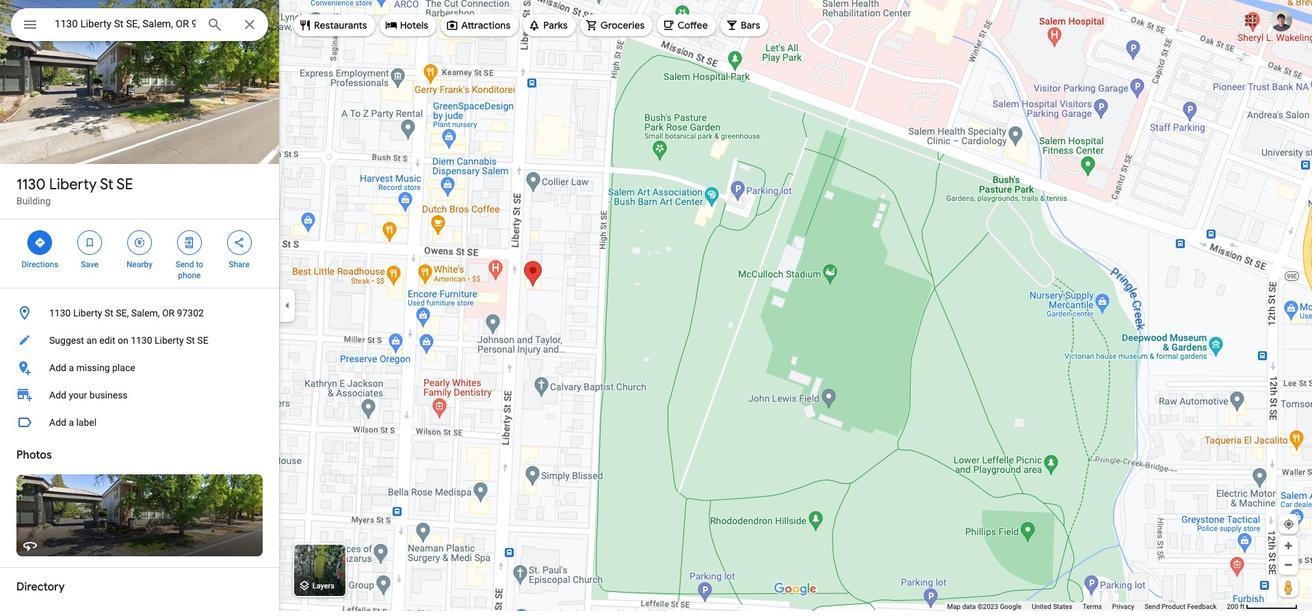 Task type: locate. For each thing, give the bounding box(es) containing it.
liberty inside 1130 liberty st se, salem, or 97302 button
[[73, 308, 102, 319]]

0 vertical spatial liberty
[[49, 175, 97, 194]]

add left label
[[49, 418, 66, 429]]

a left the missing
[[69, 363, 74, 374]]

add a missing place
[[49, 363, 135, 374]]

None field
[[55, 16, 196, 32]]

send to phone
[[176, 260, 203, 281]]

phone
[[178, 271, 201, 281]]

united
[[1032, 604, 1052, 611]]

st
[[100, 175, 113, 194], [105, 308, 113, 319], [186, 335, 195, 346]]

2 add from the top
[[49, 390, 66, 401]]

business
[[90, 390, 128, 401]]

©2023
[[978, 604, 999, 611]]

1130
[[16, 175, 46, 194], [49, 308, 71, 319], [131, 335, 152, 346]]

2 vertical spatial st
[[186, 335, 195, 346]]

ft
[[1241, 604, 1245, 611]]

st inside 1130 liberty st se building
[[100, 175, 113, 194]]

footer containing map data ©2023 google
[[948, 603, 1228, 612]]

liberty for se
[[49, 175, 97, 194]]


[[22, 15, 38, 34]]

1 vertical spatial add
[[49, 390, 66, 401]]

add your business link
[[0, 382, 279, 409]]

on
[[118, 335, 128, 346]]

add
[[49, 363, 66, 374], [49, 390, 66, 401], [49, 418, 66, 429]]

0 vertical spatial st
[[100, 175, 113, 194]]

groceries
[[601, 19, 645, 31]]

1 vertical spatial send
[[1145, 604, 1161, 611]]

coffee
[[678, 19, 708, 31]]

attractions button
[[441, 9, 519, 42]]

se inside button
[[197, 335, 209, 346]]

liberty up building
[[49, 175, 97, 194]]

add a label
[[49, 418, 97, 429]]

1 add from the top
[[49, 363, 66, 374]]

product
[[1162, 604, 1186, 611]]

send left product
[[1145, 604, 1161, 611]]

nearby
[[127, 260, 153, 270]]

0 vertical spatial a
[[69, 363, 74, 374]]

zoom in image
[[1284, 541, 1294, 552]]

st for se
[[100, 175, 113, 194]]

save
[[81, 260, 99, 270]]

data
[[963, 604, 976, 611]]

0 vertical spatial send
[[176, 260, 194, 270]]

3 add from the top
[[49, 418, 66, 429]]

se inside 1130 liberty st se building
[[116, 175, 133, 194]]

liberty up an
[[73, 308, 102, 319]]

1130 Liberty St SE, Salem, OR 97302 field
[[11, 8, 268, 41]]

1 vertical spatial a
[[69, 418, 74, 429]]

restaurants button
[[294, 9, 376, 42]]

add down the 'suggest'
[[49, 363, 66, 374]]

0 horizontal spatial 1130
[[16, 175, 46, 194]]

building
[[16, 196, 51, 207]]

add your business
[[49, 390, 128, 401]]

1 vertical spatial st
[[105, 308, 113, 319]]

add left your on the bottom left of page
[[49, 390, 66, 401]]

2 vertical spatial liberty
[[155, 335, 184, 346]]

1 vertical spatial se
[[197, 335, 209, 346]]

1130 for se,
[[49, 308, 71, 319]]

show street view coverage image
[[1279, 578, 1299, 598]]

97302
[[177, 308, 204, 319]]

your
[[69, 390, 87, 401]]

send inside send to phone
[[176, 260, 194, 270]]

footer
[[948, 603, 1228, 612]]

or
[[162, 308, 175, 319]]

 button
[[11, 8, 49, 44]]

a for label
[[69, 418, 74, 429]]

directory
[[16, 581, 65, 595]]

1130 up the 'suggest'
[[49, 308, 71, 319]]

actions for 1130 liberty st se region
[[0, 220, 279, 288]]

1 a from the top
[[69, 363, 74, 374]]

1130 for se
[[16, 175, 46, 194]]

1 horizontal spatial send
[[1145, 604, 1161, 611]]

liberty inside 1130 liberty st se building
[[49, 175, 97, 194]]

200 ft button
[[1228, 604, 1299, 611]]

2 vertical spatial 1130
[[131, 335, 152, 346]]

send product feedback button
[[1145, 603, 1217, 612]]

0 horizontal spatial send
[[176, 260, 194, 270]]

add for add your business
[[49, 390, 66, 401]]

zoom out image
[[1284, 561, 1294, 571]]

se
[[116, 175, 133, 194], [197, 335, 209, 346]]

2 a from the top
[[69, 418, 74, 429]]

coffee button
[[657, 9, 716, 42]]


[[233, 235, 245, 251]]

1130 right "on"
[[131, 335, 152, 346]]

share
[[229, 260, 250, 270]]

liberty
[[49, 175, 97, 194], [73, 308, 102, 319], [155, 335, 184, 346]]

2 vertical spatial add
[[49, 418, 66, 429]]

send
[[176, 260, 194, 270], [1145, 604, 1161, 611]]

parks
[[544, 19, 568, 31]]

0 vertical spatial add
[[49, 363, 66, 374]]

photos
[[16, 449, 52, 463]]

liberty for se,
[[73, 308, 102, 319]]

1130 inside 1130 liberty st se building
[[16, 175, 46, 194]]

liberty down or
[[155, 335, 184, 346]]

united states
[[1032, 604, 1073, 611]]

suggest
[[49, 335, 84, 346]]

1130 liberty st se, salem, or 97302 button
[[0, 300, 279, 327]]

add for add a missing place
[[49, 363, 66, 374]]

states
[[1054, 604, 1073, 611]]

1 vertical spatial liberty
[[73, 308, 102, 319]]

1130 up building
[[16, 175, 46, 194]]

a left label
[[69, 418, 74, 429]]

attractions
[[461, 19, 511, 31]]

groceries button
[[580, 9, 653, 42]]

label
[[76, 418, 97, 429]]

1 horizontal spatial 1130
[[49, 308, 71, 319]]

a
[[69, 363, 74, 374], [69, 418, 74, 429]]

directions
[[22, 260, 58, 270]]

an
[[87, 335, 97, 346]]

send product feedback
[[1145, 604, 1217, 611]]

send up phone
[[176, 260, 194, 270]]

none field inside 1130 liberty st se, salem, or 97302 "field"
[[55, 16, 196, 32]]

send inside send product feedback button
[[1145, 604, 1161, 611]]


[[84, 235, 96, 251]]


[[34, 235, 46, 251]]

1 vertical spatial 1130
[[49, 308, 71, 319]]

1 horizontal spatial se
[[197, 335, 209, 346]]

0 vertical spatial se
[[116, 175, 133, 194]]

edit
[[99, 335, 115, 346]]

0 horizontal spatial se
[[116, 175, 133, 194]]

terms
[[1083, 604, 1103, 611]]

0 vertical spatial 1130
[[16, 175, 46, 194]]



Task type: describe. For each thing, give the bounding box(es) containing it.
1130 liberty st se, salem, or 97302
[[49, 308, 204, 319]]

privacy
[[1113, 604, 1135, 611]]

suggest an edit on 1130 liberty st se button
[[0, 327, 279, 355]]

map
[[948, 604, 961, 611]]

add a label button
[[0, 409, 279, 437]]

200
[[1228, 604, 1239, 611]]

parks button
[[523, 9, 576, 42]]

layers
[[313, 583, 335, 592]]

hotels button
[[380, 9, 437, 42]]

collapse side panel image
[[280, 298, 295, 314]]

2 horizontal spatial 1130
[[131, 335, 152, 346]]

show your location image
[[1283, 519, 1296, 531]]

200 ft
[[1228, 604, 1245, 611]]

 search field
[[11, 8, 268, 44]]

bars button
[[721, 9, 769, 42]]

place
[[112, 363, 135, 374]]

privacy button
[[1113, 603, 1135, 612]]

terms button
[[1083, 603, 1103, 612]]

google account: nolan park  
(nolan.park@adept.ai) image
[[1271, 9, 1293, 31]]


[[183, 235, 196, 251]]

add a missing place button
[[0, 355, 279, 382]]

1130 liberty st se building
[[16, 175, 133, 207]]

send for send to phone
[[176, 260, 194, 270]]

a for missing
[[69, 363, 74, 374]]

suggest an edit on 1130 liberty st se
[[49, 335, 209, 346]]

se,
[[116, 308, 129, 319]]

add for add a label
[[49, 418, 66, 429]]

send for send product feedback
[[1145, 604, 1161, 611]]

footer inside google maps element
[[948, 603, 1228, 612]]

google maps element
[[0, 0, 1313, 612]]

feedback
[[1188, 604, 1217, 611]]

bars
[[741, 19, 761, 31]]

liberty inside suggest an edit on 1130 liberty st se button
[[155, 335, 184, 346]]

map data ©2023 google
[[948, 604, 1022, 611]]

united states button
[[1032, 603, 1073, 612]]

to
[[196, 260, 203, 270]]

1130 liberty st se main content
[[0, 0, 279, 612]]

st for se,
[[105, 308, 113, 319]]

hotels
[[400, 19, 429, 31]]

google
[[1001, 604, 1022, 611]]

restaurants
[[314, 19, 367, 31]]


[[133, 235, 146, 251]]

salem,
[[131, 308, 160, 319]]

missing
[[76, 363, 110, 374]]



Task type: vqa. For each thing, say whether or not it's contained in the screenshot.
LibertyX
no



